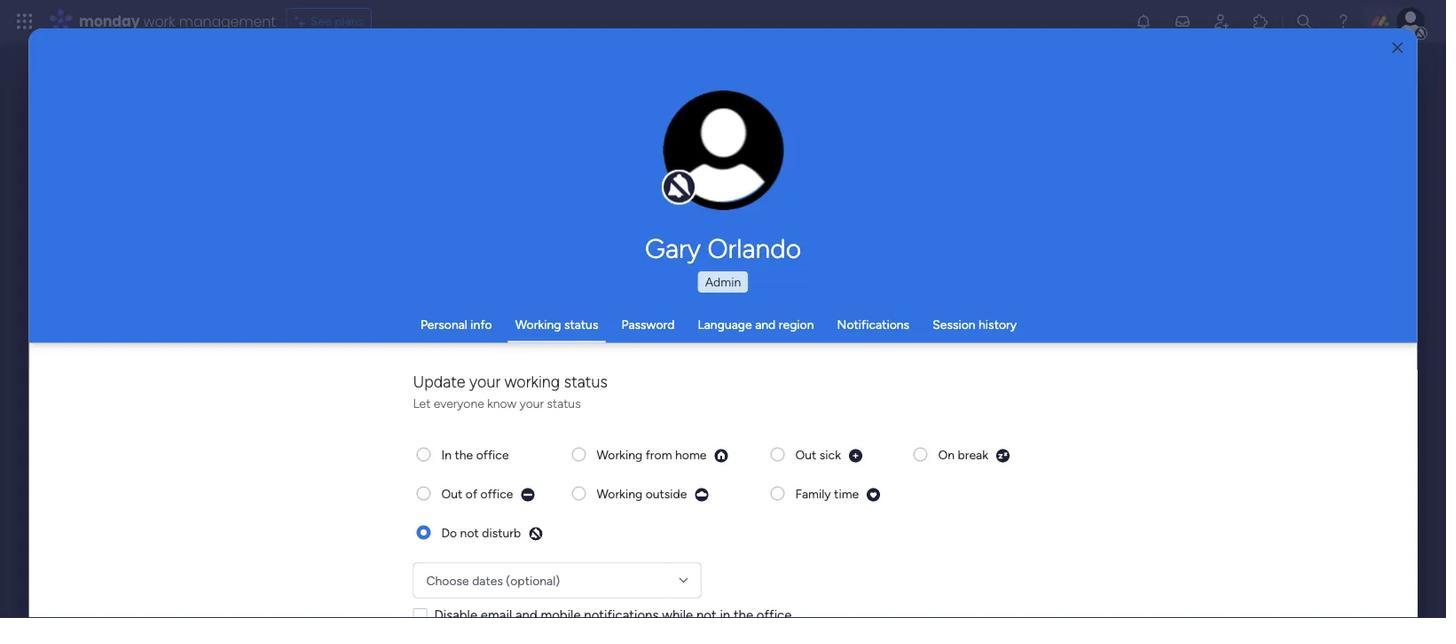 Task type: vqa. For each thing, say whether or not it's contained in the screenshot.
where
no



Task type: describe. For each thing, give the bounding box(es) containing it.
work
[[143, 11, 175, 31]]

preview image for out sick
[[848, 448, 863, 463]]

office for in the office
[[476, 447, 509, 462]]

1 vertical spatial your
[[519, 396, 544, 411]]

out sick
[[795, 447, 841, 462]]

gary orlando dialog
[[29, 28, 1418, 619]]

0 vertical spatial your
[[469, 372, 500, 391]]

select product image
[[16, 12, 34, 30]]

on
[[938, 447, 955, 462]]

notifications image
[[1135, 12, 1153, 30]]

time
[[834, 486, 859, 501]]

invite members image
[[1213, 12, 1231, 30]]

dates
[[472, 573, 503, 588]]

see plans
[[310, 14, 364, 29]]

(optional)
[[506, 573, 560, 588]]

break
[[958, 447, 988, 462]]

working status
[[515, 317, 599, 332]]

password link
[[622, 317, 675, 332]]

choose dates (optional)
[[426, 573, 560, 588]]

preview image for working outside
[[694, 487, 709, 502]]

inbox image
[[1174, 12, 1192, 30]]

let
[[413, 396, 430, 411]]

admin
[[705, 275, 741, 290]]

notifications link
[[837, 317, 910, 332]]

gary
[[645, 233, 701, 264]]

out for out of office
[[441, 486, 462, 501]]

update your working status let everyone know your status
[[413, 372, 607, 411]]

search everything image
[[1296, 12, 1314, 30]]

working for working outside
[[596, 486, 642, 501]]

management
[[179, 11, 276, 31]]

gary orlando button
[[479, 233, 967, 264]]

disturb
[[482, 525, 521, 540]]

from
[[645, 447, 672, 462]]

change profile picture
[[686, 160, 761, 189]]

working for working status
[[515, 317, 561, 332]]

out of office
[[441, 486, 513, 501]]

outside
[[645, 486, 687, 501]]

everyone
[[433, 396, 484, 411]]

region
[[779, 317, 814, 332]]

update
[[413, 372, 465, 391]]

in the office
[[441, 447, 509, 462]]

not
[[460, 525, 479, 540]]

working from home
[[596, 447, 707, 462]]

preview image for do not disturb
[[528, 526, 543, 541]]

2 vertical spatial status
[[547, 396, 581, 411]]



Task type: locate. For each thing, give the bounding box(es) containing it.
apps image
[[1252, 12, 1270, 30]]

1 vertical spatial working
[[596, 447, 642, 462]]

language
[[698, 317, 752, 332]]

orlando
[[708, 233, 801, 264]]

session
[[933, 317, 976, 332]]

preview image right outside
[[694, 487, 709, 502]]

working right info on the left
[[515, 317, 561, 332]]

monday work management
[[79, 11, 276, 31]]

preview image right 'home'
[[714, 448, 729, 463]]

change
[[686, 160, 726, 174]]

office
[[476, 447, 509, 462], [480, 486, 513, 501]]

password
[[622, 317, 675, 332]]

language and region
[[698, 317, 814, 332]]

working for working from home
[[596, 447, 642, 462]]

working outside
[[596, 486, 687, 501]]

preview image for family time
[[866, 487, 881, 502]]

0 vertical spatial working
[[515, 317, 561, 332]]

preview image up disturb
[[520, 487, 535, 502]]

personal info
[[421, 317, 492, 332]]

status right the working
[[564, 372, 607, 391]]

family time
[[795, 486, 859, 501]]

status down the working
[[547, 396, 581, 411]]

sick
[[820, 447, 841, 462]]

choose
[[426, 573, 469, 588]]

0 vertical spatial office
[[476, 447, 509, 462]]

home
[[675, 447, 707, 462]]

preview image for out of office
[[520, 487, 535, 502]]

0 horizontal spatial your
[[469, 372, 500, 391]]

working
[[504, 372, 560, 391]]

session history link
[[933, 317, 1017, 332]]

working status link
[[515, 317, 599, 332]]

know
[[487, 396, 516, 411]]

out
[[795, 447, 817, 462], [441, 486, 462, 501]]

working left from
[[596, 447, 642, 462]]

and
[[755, 317, 776, 332]]

plans
[[335, 14, 364, 29]]

in
[[441, 447, 451, 462]]

on break
[[938, 447, 988, 462]]

your up 'know'
[[469, 372, 500, 391]]

help image
[[1335, 12, 1353, 30]]

preview image right time at the right of the page
[[866, 487, 881, 502]]

do not disturb
[[441, 525, 521, 540]]

status
[[564, 317, 599, 332], [564, 372, 607, 391], [547, 396, 581, 411]]

1 vertical spatial office
[[480, 486, 513, 501]]

1 vertical spatial status
[[564, 372, 607, 391]]

change profile picture button
[[663, 91, 784, 211]]

1 horizontal spatial out
[[795, 447, 817, 462]]

close image
[[1393, 41, 1404, 54]]

preview image
[[714, 448, 729, 463], [520, 487, 535, 502], [528, 526, 543, 541]]

language and region link
[[698, 317, 814, 332]]

do
[[441, 525, 457, 540]]

history
[[979, 317, 1017, 332]]

out for out sick
[[795, 447, 817, 462]]

2 vertical spatial preview image
[[528, 526, 543, 541]]

0 vertical spatial status
[[564, 317, 599, 332]]

monday
[[79, 11, 140, 31]]

your down the working
[[519, 396, 544, 411]]

session history
[[933, 317, 1017, 332]]

preview image for on break
[[995, 448, 1011, 463]]

preview image right disturb
[[528, 526, 543, 541]]

office right of
[[480, 486, 513, 501]]

the
[[454, 447, 473, 462]]

1 vertical spatial out
[[441, 486, 462, 501]]

of
[[465, 486, 477, 501]]

personal
[[421, 317, 468, 332]]

preview image
[[848, 448, 863, 463], [995, 448, 1011, 463], [694, 487, 709, 502], [866, 487, 881, 502]]

preview image right the sick
[[848, 448, 863, 463]]

status left password
[[564, 317, 599, 332]]

family
[[795, 486, 831, 501]]

working left outside
[[596, 486, 642, 501]]

preview image right break at the right bottom of page
[[995, 448, 1011, 463]]

gary orlando image
[[1397, 7, 1425, 36]]

out left of
[[441, 486, 462, 501]]

picture
[[706, 175, 742, 189]]

2 vertical spatial working
[[596, 486, 642, 501]]

0 vertical spatial preview image
[[714, 448, 729, 463]]

see
[[310, 14, 332, 29]]

gary orlando
[[645, 233, 801, 264]]

your
[[469, 372, 500, 391], [519, 396, 544, 411]]

profile
[[729, 160, 761, 174]]

1 vertical spatial preview image
[[520, 487, 535, 502]]

personal info link
[[421, 317, 492, 332]]

office right the
[[476, 447, 509, 462]]

working
[[515, 317, 561, 332], [596, 447, 642, 462], [596, 486, 642, 501]]

info
[[471, 317, 492, 332]]

0 vertical spatial out
[[795, 447, 817, 462]]

out left the sick
[[795, 447, 817, 462]]

see plans button
[[286, 8, 372, 35]]

preview image for working from home
[[714, 448, 729, 463]]

0 horizontal spatial out
[[441, 486, 462, 501]]

1 horizontal spatial your
[[519, 396, 544, 411]]

notifications
[[837, 317, 910, 332]]

office for out of office
[[480, 486, 513, 501]]



